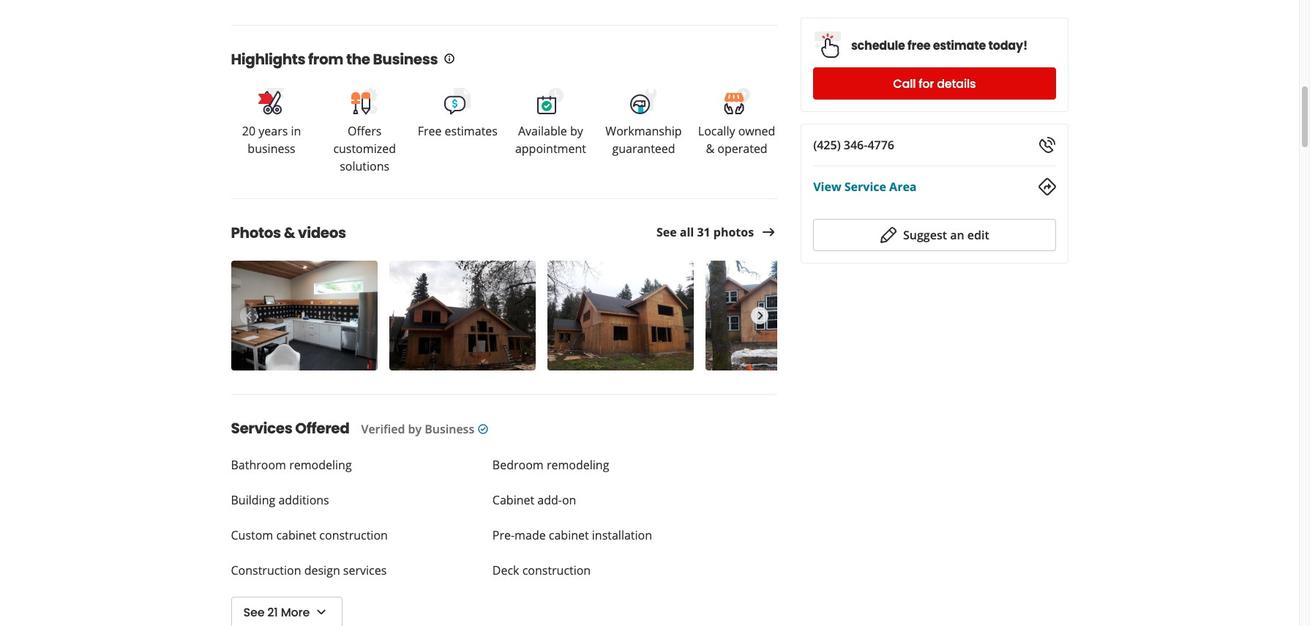 Task type: vqa. For each thing, say whether or not it's contained in the screenshot.
'map data ©2023 google'
no



Task type: locate. For each thing, give the bounding box(es) containing it.
by right verified
[[408, 421, 422, 437]]

free_estimates image
[[443, 86, 472, 115]]

construction
[[320, 527, 388, 543], [523, 562, 591, 578]]

business
[[373, 49, 438, 70], [425, 421, 475, 437]]

by for available
[[570, 123, 583, 139]]

offers
[[348, 123, 382, 139]]

available by appointment
[[515, 123, 586, 157]]

see
[[657, 224, 677, 240], [243, 604, 265, 621]]

appointment
[[515, 141, 586, 157]]

pre-made cabinet installation
[[493, 527, 652, 543]]

building additions
[[231, 492, 329, 508]]

photo of mrh construction - marysville, wa, us. image
[[231, 261, 377, 371], [389, 261, 536, 371], [547, 261, 694, 371]]

24 directions v2 image
[[1039, 178, 1056, 196]]

remodeling for cabinet add-on
[[547, 457, 609, 473]]

call
[[894, 75, 916, 92]]

see inside button
[[243, 604, 265, 621]]

see 21 more
[[243, 604, 310, 621]]

1 horizontal spatial remodeling
[[547, 457, 609, 473]]

service
[[845, 179, 887, 195]]

0 horizontal spatial see
[[243, 604, 265, 621]]

16 checkmark badged v2 image
[[478, 423, 489, 435]]

1 photo of mrh construction - marysville, wa, us. image from the left
[[231, 261, 377, 371]]

24 pencil v2 image
[[880, 226, 898, 244]]

estimates
[[445, 123, 498, 139]]

remodeling for building additions
[[289, 457, 352, 473]]

see for see all 31 photos
[[657, 224, 677, 240]]

business left 16 checkmark badged v2 icon
[[425, 421, 475, 437]]

24 chevron down v2 image
[[313, 604, 330, 621]]

design
[[304, 562, 340, 578]]

locally_owned_operated image
[[722, 86, 752, 115]]

by inside available by appointment
[[570, 123, 583, 139]]

0 horizontal spatial remodeling
[[289, 457, 352, 473]]

0 vertical spatial see
[[657, 224, 677, 240]]

locally owned & operated
[[698, 123, 776, 157]]

services
[[231, 418, 293, 439]]

1 horizontal spatial photo of mrh construction - marysville, wa, us. image
[[389, 261, 536, 371]]

1 horizontal spatial by
[[570, 123, 583, 139]]

1 vertical spatial construction
[[523, 562, 591, 578]]

construction up services
[[320, 527, 388, 543]]

photos
[[231, 223, 281, 243]]

details
[[937, 75, 976, 92]]

2 remodeling from the left
[[547, 457, 609, 473]]

by up appointment
[[570, 123, 583, 139]]

cabinet
[[276, 527, 316, 543], [549, 527, 589, 543]]

0 horizontal spatial construction
[[320, 527, 388, 543]]

& left videos
[[284, 223, 295, 243]]

deck construction
[[493, 562, 591, 578]]

videos
[[298, 223, 346, 243]]

construction down the pre-made cabinet installation
[[523, 562, 591, 578]]

pre-
[[493, 527, 515, 543]]

verified by business
[[361, 421, 475, 437]]

made
[[515, 527, 546, 543]]

an
[[951, 227, 965, 243]]

see left "21"
[[243, 604, 265, 621]]

all
[[680, 224, 694, 240]]

see inside the photos & videos element
[[657, 224, 677, 240]]

cabinet down additions
[[276, 527, 316, 543]]

workmanship_guaranteed image
[[629, 86, 659, 115]]

info icon image
[[444, 53, 456, 65], [444, 53, 456, 65]]

1 remodeling from the left
[[289, 457, 352, 473]]

from
[[308, 49, 344, 70]]

cabinet down on
[[549, 527, 589, 543]]

highlights from the business
[[231, 49, 438, 70]]

1 vertical spatial business
[[425, 421, 475, 437]]

services offered
[[231, 418, 350, 439]]

bathroom remodeling
[[231, 457, 352, 473]]

1 horizontal spatial see
[[657, 224, 677, 240]]

locally
[[698, 123, 736, 139]]

installation
[[592, 527, 652, 543]]

& down locally
[[706, 141, 715, 157]]

1 vertical spatial by
[[408, 421, 422, 437]]

see left all
[[657, 224, 677, 240]]

remodeling down 'offered'
[[289, 457, 352, 473]]

4776
[[868, 137, 895, 153]]

24 phone v2 image
[[1039, 136, 1056, 154]]

0 vertical spatial business
[[373, 49, 438, 70]]

(425) 346-4776
[[814, 137, 895, 153]]

cabinet add-on
[[493, 492, 577, 508]]

0 horizontal spatial photo of mrh construction - marysville, wa, us. image
[[231, 261, 377, 371]]

0 vertical spatial by
[[570, 123, 583, 139]]

photos & videos
[[231, 223, 346, 243]]

24 arrow right v2 image
[[760, 223, 778, 241]]

offered
[[295, 418, 350, 439]]

2 horizontal spatial photo of mrh construction - marysville, wa, us. image
[[547, 261, 694, 371]]

see all 31 photos link
[[657, 223, 778, 241]]

edit
[[968, 227, 990, 243]]

by
[[570, 123, 583, 139], [408, 421, 422, 437]]

0 horizontal spatial cabinet
[[276, 527, 316, 543]]

customized
[[333, 141, 396, 157]]

0 horizontal spatial by
[[408, 421, 422, 437]]

suggest an edit button
[[814, 219, 1056, 251]]

1 horizontal spatial cabinet
[[549, 527, 589, 543]]

business right the
[[373, 49, 438, 70]]

1 horizontal spatial &
[[706, 141, 715, 157]]

suggest
[[904, 227, 947, 243]]

2 cabinet from the left
[[549, 527, 589, 543]]

on
[[562, 492, 577, 508]]

0 horizontal spatial &
[[284, 223, 295, 243]]

additions
[[279, 492, 329, 508]]

0 vertical spatial construction
[[320, 527, 388, 543]]

portfolio from the business element
[[231, 0, 778, 1]]

see 21 more button
[[231, 597, 343, 626]]

&
[[706, 141, 715, 157], [284, 223, 295, 243]]

photos & videos element
[[208, 198, 852, 373]]

by inside services offered "element"
[[408, 421, 422, 437]]

verified
[[361, 421, 405, 437]]

remodeling
[[289, 457, 352, 473], [547, 457, 609, 473]]

schedule free estimate today!
[[851, 37, 1028, 54]]

remodeling up on
[[547, 457, 609, 473]]

1 vertical spatial see
[[243, 604, 265, 621]]

31
[[697, 224, 711, 240]]

0 vertical spatial &
[[706, 141, 715, 157]]



Task type: describe. For each thing, give the bounding box(es) containing it.
highlights
[[231, 49, 306, 70]]

call for details button
[[814, 67, 1056, 100]]

available_by_appointment image
[[536, 86, 566, 115]]

construction design services
[[231, 562, 387, 578]]

(425)
[[814, 137, 841, 153]]

free estimates
[[418, 123, 498, 139]]

services
[[343, 562, 387, 578]]

offers customized solutions
[[333, 123, 396, 174]]

schedule
[[851, 37, 906, 54]]

business inside services offered "element"
[[425, 421, 475, 437]]

photos
[[714, 224, 754, 240]]

custom
[[231, 527, 273, 543]]

custom cabinet construction
[[231, 527, 388, 543]]

suggest an edit
[[904, 227, 990, 243]]

20
[[242, 123, 256, 139]]

previous image
[[240, 307, 256, 324]]

operated
[[718, 141, 768, 157]]

bedroom
[[493, 457, 544, 473]]

1 horizontal spatial construction
[[523, 562, 591, 578]]

cabinet
[[493, 492, 535, 508]]

view
[[814, 179, 842, 195]]

bedroom remodeling
[[493, 457, 609, 473]]

workmanship
[[606, 123, 682, 139]]

business
[[248, 141, 296, 157]]

free
[[418, 123, 442, 139]]

workmanship guaranteed
[[606, 123, 682, 157]]

services offered element
[[208, 394, 778, 626]]

1 vertical spatial &
[[284, 223, 295, 243]]

& inside locally owned & operated
[[706, 141, 715, 157]]

next image
[[752, 307, 768, 324]]

deck
[[493, 562, 520, 578]]

the
[[346, 49, 370, 70]]

owned
[[739, 123, 776, 139]]

by for verified
[[408, 421, 422, 437]]

area
[[890, 179, 917, 195]]

view service area
[[814, 179, 917, 195]]

346-
[[844, 137, 868, 153]]

more
[[281, 604, 310, 621]]

2 photo of mrh construction - marysville, wa, us. image from the left
[[389, 261, 536, 371]]

today!
[[989, 37, 1028, 54]]

3 photo of mrh construction - marysville, wa, us. image from the left
[[547, 261, 694, 371]]

in
[[291, 123, 301, 139]]

view service area link
[[814, 179, 917, 195]]

add-
[[538, 492, 562, 508]]

bathroom
[[231, 457, 286, 473]]

call for details
[[894, 75, 976, 92]]

years_in_business image
[[257, 86, 286, 115]]

20 years in business
[[242, 123, 301, 157]]

for
[[919, 75, 934, 92]]

estimate
[[933, 37, 986, 54]]

offers_customized_solutions image
[[350, 86, 379, 115]]

construction
[[231, 562, 301, 578]]

solutions
[[340, 158, 390, 174]]

guaranteed
[[612, 141, 676, 157]]

see for see 21 more
[[243, 604, 265, 621]]

building
[[231, 492, 275, 508]]

years
[[259, 123, 288, 139]]

free
[[908, 37, 931, 54]]

21
[[267, 604, 278, 621]]

available
[[518, 123, 567, 139]]

see all 31 photos
[[657, 224, 754, 240]]

1 cabinet from the left
[[276, 527, 316, 543]]



